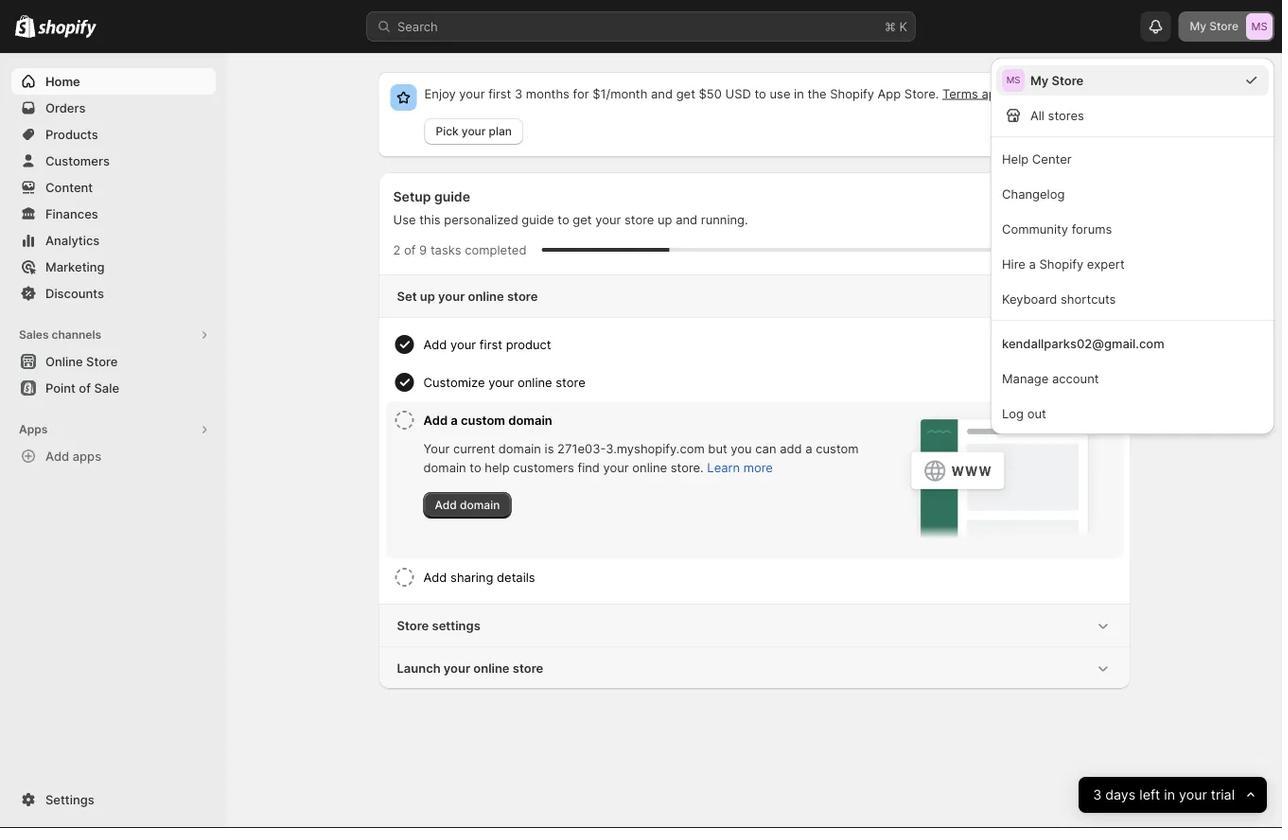 Task type: describe. For each thing, give the bounding box(es) containing it.
discounts
[[45, 286, 104, 301]]

shortcuts
[[1061, 292, 1116, 306]]

sales channels button
[[11, 322, 216, 348]]

0 horizontal spatial in
[[794, 86, 804, 101]]

finances
[[45, 206, 98, 221]]

all stores
[[1031, 108, 1085, 123]]

domain up help
[[499, 441, 541, 456]]

1 horizontal spatial shopify image
[[38, 19, 97, 38]]

of
[[404, 242, 416, 257]]

orders link
[[11, 95, 216, 121]]

customize your online store button
[[424, 363, 1116, 401]]

add domain link
[[424, 492, 511, 519]]

but
[[708, 441, 728, 456]]

my store image inside menu
[[1002, 69, 1025, 92]]

mark add a custom domain as done image
[[393, 409, 416, 432]]

hire a shopify expert
[[1002, 257, 1125, 271]]

a for hire
[[1029, 257, 1036, 271]]

search
[[398, 19, 438, 34]]

1 horizontal spatial my
[[1190, 19, 1207, 33]]

enjoy your first 3 months for $1/month and get $50 usd to use in the shopify app store. terms apply.
[[425, 86, 1017, 101]]

personalized
[[444, 212, 518, 227]]

add for add a custom domain
[[424, 413, 448, 427]]

this
[[419, 212, 441, 227]]

pick
[[436, 124, 459, 138]]

left
[[1140, 787, 1161, 803]]

keyboard shortcuts
[[1002, 292, 1116, 306]]

1 vertical spatial my
[[1031, 73, 1049, 88]]

and inside the setup guide use this personalized guide to get your store up and running.
[[676, 212, 698, 227]]

current
[[453, 441, 495, 456]]

more
[[744, 460, 773, 475]]

mark add sharing details as done image
[[393, 566, 416, 589]]

home link
[[11, 68, 216, 95]]

up inside the setup guide use this personalized guide to get your store up and running.
[[658, 212, 673, 227]]

settings link
[[11, 787, 216, 813]]

running.
[[701, 212, 748, 227]]

⌘
[[885, 19, 896, 34]]

0 horizontal spatial shopify image
[[15, 15, 35, 38]]

your inside customize your online store "dropdown button"
[[489, 375, 514, 390]]

set up your online store button
[[378, 275, 1132, 317]]

domain down help
[[460, 498, 500, 512]]

content
[[45, 180, 93, 195]]

online inside set up your online store dropdown button
[[468, 289, 504, 303]]

your inside 'your current domain is 271e03-3.myshopify.com but you can add a custom domain to help customers find your online store.'
[[603, 460, 629, 475]]

customers link
[[11, 148, 216, 174]]

custom inside 'your current domain is 271e03-3.myshopify.com but you can add a custom domain to help customers find your online store.'
[[816, 441, 859, 456]]

add
[[780, 441, 802, 456]]

help
[[1002, 151, 1029, 166]]

to inside 'your current domain is 271e03-3.myshopify.com but you can add a custom domain to help customers find your online store.'
[[470, 460, 482, 475]]

kendallparks02@gmail.com
[[1002, 336, 1165, 351]]

3 days left in your trial
[[1093, 787, 1235, 803]]

add a custom domain element
[[424, 439, 874, 519]]

online inside 'your current domain is 271e03-3.myshopify.com but you can add a custom domain to help customers find your online store.'
[[633, 460, 667, 475]]

completed
[[465, 242, 527, 257]]

online inside customize your online store "dropdown button"
[[518, 375, 552, 390]]

⌘ k
[[885, 19, 908, 34]]

up inside dropdown button
[[420, 289, 435, 303]]

k
[[900, 19, 908, 34]]

add for add apps
[[45, 449, 69, 463]]

a for add
[[451, 413, 458, 427]]

0 vertical spatial guide
[[434, 189, 470, 205]]

for
[[573, 86, 589, 101]]

keyboard
[[1002, 292, 1058, 306]]

use
[[393, 212, 416, 227]]

store.
[[671, 460, 704, 475]]

terms apply. link
[[943, 86, 1017, 101]]

settings
[[45, 792, 94, 807]]

apps
[[73, 449, 101, 463]]

0 vertical spatial and
[[651, 86, 673, 101]]

domain down your
[[424, 460, 466, 475]]

usd
[[726, 86, 751, 101]]

channels
[[52, 328, 101, 342]]

sales
[[19, 328, 49, 342]]

forums
[[1072, 221, 1113, 236]]

store inside the setup guide use this personalized guide to get your store up and running.
[[625, 212, 654, 227]]

can
[[756, 441, 777, 456]]

menu containing my store
[[991, 58, 1275, 434]]

all
[[1031, 108, 1045, 123]]

stores
[[1048, 108, 1085, 123]]

help center
[[1002, 151, 1072, 166]]

home
[[45, 74, 80, 89]]

products
[[45, 127, 98, 142]]

learn more
[[707, 460, 773, 475]]

terms
[[943, 86, 979, 101]]

add a custom domain
[[424, 413, 553, 427]]

to inside the setup guide use this personalized guide to get your store up and running.
[[558, 212, 569, 227]]

log out button
[[997, 398, 1269, 429]]

changelog link
[[997, 178, 1269, 209]]

community forums
[[1002, 221, 1113, 236]]

0 vertical spatial 3
[[515, 86, 523, 101]]

add for add domain
[[435, 498, 457, 512]]

tasks
[[431, 242, 462, 257]]

the
[[808, 86, 827, 101]]



Task type: locate. For each thing, give the bounding box(es) containing it.
use
[[770, 86, 791, 101]]

online down 3.myshopify.com
[[633, 460, 667, 475]]

up right set
[[420, 289, 435, 303]]

guide
[[434, 189, 470, 205], [522, 212, 554, 227]]

1 horizontal spatial to
[[558, 212, 569, 227]]

customize your online store
[[424, 375, 586, 390]]

your inside the setup guide use this personalized guide to get your store up and running.
[[596, 212, 621, 227]]

2 horizontal spatial online
[[633, 460, 667, 475]]

analytics
[[45, 233, 100, 248]]

find
[[578, 460, 600, 475]]

center
[[1033, 151, 1072, 166]]

1 horizontal spatial and
[[676, 212, 698, 227]]

1 vertical spatial add
[[45, 449, 69, 463]]

0 vertical spatial online
[[468, 289, 504, 303]]

1 vertical spatial my store
[[1031, 73, 1084, 88]]

0 vertical spatial add
[[424, 413, 448, 427]]

set
[[397, 289, 417, 303]]

customers
[[45, 153, 110, 168]]

you
[[731, 441, 752, 456]]

1 vertical spatial up
[[420, 289, 435, 303]]

2
[[393, 242, 401, 257]]

0 vertical spatial in
[[794, 86, 804, 101]]

shopify image
[[15, 15, 35, 38], [38, 19, 97, 38]]

0 horizontal spatial online
[[468, 289, 504, 303]]

out
[[1028, 406, 1047, 421]]

add inside button
[[45, 449, 69, 463]]

0 horizontal spatial my
[[1031, 73, 1049, 88]]

1 vertical spatial 3
[[1093, 787, 1102, 803]]

1 vertical spatial a
[[451, 413, 458, 427]]

menu
[[991, 58, 1275, 434]]

add left apps
[[45, 449, 69, 463]]

log out
[[1002, 406, 1047, 421]]

1 horizontal spatial online
[[518, 375, 552, 390]]

1 horizontal spatial my store
[[1190, 19, 1239, 33]]

0 vertical spatial get
[[676, 86, 696, 101]]

shopify up keyboard shortcuts
[[1040, 257, 1084, 271]]

custom inside dropdown button
[[461, 413, 505, 427]]

my store image
[[1247, 13, 1273, 40], [1002, 69, 1025, 92]]

domain up is
[[509, 413, 553, 427]]

add apps button
[[11, 443, 216, 469]]

0 vertical spatial custom
[[461, 413, 505, 427]]

changelog
[[1002, 186, 1065, 201]]

orders
[[45, 100, 86, 115]]

trial
[[1211, 787, 1235, 803]]

0 vertical spatial to
[[755, 86, 767, 101]]

help center link
[[997, 143, 1269, 174]]

my store
[[1190, 19, 1239, 33], [1031, 73, 1084, 88]]

content link
[[11, 174, 216, 201]]

1 vertical spatial guide
[[522, 212, 554, 227]]

3.myshopify.com
[[606, 441, 705, 456]]

0 horizontal spatial to
[[470, 460, 482, 475]]

manage account link
[[997, 363, 1269, 394]]

manage
[[1002, 371, 1049, 386]]

1 horizontal spatial in
[[1164, 787, 1175, 803]]

2 horizontal spatial store
[[625, 212, 654, 227]]

$1/month
[[593, 86, 648, 101]]

log
[[1002, 406, 1024, 421]]

1 horizontal spatial guide
[[522, 212, 554, 227]]

0 vertical spatial my store
[[1190, 19, 1239, 33]]

get inside the setup guide use this personalized guide to get your store up and running.
[[573, 212, 592, 227]]

0 vertical spatial up
[[658, 212, 673, 227]]

1 horizontal spatial up
[[658, 212, 673, 227]]

pick your plan link
[[425, 118, 523, 145]]

apps
[[19, 423, 48, 436]]

0 vertical spatial my
[[1190, 19, 1207, 33]]

1 vertical spatial in
[[1164, 787, 1175, 803]]

custom right add
[[816, 441, 859, 456]]

shopify right the
[[830, 86, 875, 101]]

in left the
[[794, 86, 804, 101]]

0 horizontal spatial custom
[[461, 413, 505, 427]]

add up your
[[424, 413, 448, 427]]

add down your
[[435, 498, 457, 512]]

1 horizontal spatial shopify
[[1040, 257, 1084, 271]]

1 horizontal spatial get
[[676, 86, 696, 101]]

2 of 9 tasks completed
[[393, 242, 527, 257]]

1 vertical spatial and
[[676, 212, 698, 227]]

all stores link
[[997, 99, 1269, 131]]

learn
[[707, 460, 740, 475]]

0 horizontal spatial 3
[[515, 86, 523, 101]]

help
[[485, 460, 510, 475]]

hire
[[1002, 257, 1026, 271]]

to right "personalized"
[[558, 212, 569, 227]]

learn more link
[[707, 460, 773, 475]]

1 vertical spatial online
[[518, 375, 552, 390]]

a right add
[[806, 441, 813, 456]]

in inside dropdown button
[[1164, 787, 1175, 803]]

0 horizontal spatial and
[[651, 86, 673, 101]]

3 right first
[[515, 86, 523, 101]]

0 horizontal spatial shopify
[[830, 86, 875, 101]]

a inside dropdown button
[[451, 413, 458, 427]]

store inside "dropdown button"
[[556, 375, 586, 390]]

0 horizontal spatial a
[[451, 413, 458, 427]]

1 vertical spatial to
[[558, 212, 569, 227]]

2 vertical spatial online
[[633, 460, 667, 475]]

2 vertical spatial store
[[556, 375, 586, 390]]

community
[[1002, 221, 1069, 236]]

store up '271e03-' at the left of the page
[[556, 375, 586, 390]]

customers
[[513, 460, 574, 475]]

1 vertical spatial custom
[[816, 441, 859, 456]]

online down completed
[[468, 289, 504, 303]]

your current domain is 271e03-3.myshopify.com but you can add a custom domain to help customers find your online store.
[[424, 441, 859, 475]]

account
[[1053, 371, 1099, 386]]

custom
[[461, 413, 505, 427], [816, 441, 859, 456]]

1 horizontal spatial store
[[556, 375, 586, 390]]

to down current on the bottom left of the page
[[470, 460, 482, 475]]

0 horizontal spatial store
[[1052, 73, 1084, 88]]

products link
[[11, 121, 216, 148]]

discounts link
[[11, 280, 216, 307]]

is
[[545, 441, 554, 456]]

0 vertical spatial store
[[625, 212, 654, 227]]

2 vertical spatial to
[[470, 460, 482, 475]]

and left 'running.'
[[676, 212, 698, 227]]

customize
[[424, 375, 485, 390]]

0 vertical spatial my store image
[[1247, 13, 1273, 40]]

store left 'running.'
[[625, 212, 654, 227]]

2 vertical spatial add
[[435, 498, 457, 512]]

online up add a custom domain
[[518, 375, 552, 390]]

add apps
[[45, 449, 101, 463]]

guide up completed
[[522, 212, 554, 227]]

domain inside dropdown button
[[509, 413, 553, 427]]

store inside dropdown button
[[507, 289, 538, 303]]

community forums link
[[997, 213, 1269, 244]]

0 horizontal spatial store
[[507, 289, 538, 303]]

your
[[424, 441, 450, 456]]

a up current on the bottom left of the page
[[451, 413, 458, 427]]

your inside set up your online store dropdown button
[[438, 289, 465, 303]]

0 horizontal spatial my store
[[1031, 73, 1084, 88]]

1 horizontal spatial 3
[[1093, 787, 1102, 803]]

3 inside dropdown button
[[1093, 787, 1102, 803]]

1 horizontal spatial store
[[1210, 19, 1239, 33]]

store
[[625, 212, 654, 227], [507, 289, 538, 303], [556, 375, 586, 390]]

0 horizontal spatial my store image
[[1002, 69, 1025, 92]]

$50
[[699, 86, 722, 101]]

add inside dropdown button
[[424, 413, 448, 427]]

1 horizontal spatial my store image
[[1247, 13, 1273, 40]]

enjoy
[[425, 86, 456, 101]]

0 horizontal spatial up
[[420, 289, 435, 303]]

setup
[[393, 189, 431, 205]]

1 vertical spatial store
[[507, 289, 538, 303]]

and right '$1/month'
[[651, 86, 673, 101]]

sales channels
[[19, 328, 101, 342]]

finances link
[[11, 201, 216, 227]]

0 horizontal spatial guide
[[434, 189, 470, 205]]

a right the hire
[[1029, 257, 1036, 271]]

0 vertical spatial a
[[1029, 257, 1036, 271]]

online
[[468, 289, 504, 303], [518, 375, 552, 390], [633, 460, 667, 475]]

app
[[878, 86, 901, 101]]

guide up this
[[434, 189, 470, 205]]

shopify inside hire a shopify expert link
[[1040, 257, 1084, 271]]

1 vertical spatial get
[[573, 212, 592, 227]]

1 horizontal spatial custom
[[816, 441, 859, 456]]

2 horizontal spatial a
[[1029, 257, 1036, 271]]

1 vertical spatial my store image
[[1002, 69, 1025, 92]]

in right the left
[[1164, 787, 1175, 803]]

0 horizontal spatial get
[[573, 212, 592, 227]]

2 horizontal spatial to
[[755, 86, 767, 101]]

1 vertical spatial shopify
[[1040, 257, 1084, 271]]

analytics link
[[11, 227, 216, 254]]

apply.
[[982, 86, 1017, 101]]

271e03-
[[558, 441, 606, 456]]

manage account
[[1002, 371, 1099, 386]]

add
[[424, 413, 448, 427], [45, 449, 69, 463], [435, 498, 457, 512]]

domain
[[509, 413, 553, 427], [499, 441, 541, 456], [424, 460, 466, 475], [460, 498, 500, 512]]

plan
[[489, 124, 512, 138]]

2 vertical spatial a
[[806, 441, 813, 456]]

3 days left in your trial button
[[1079, 777, 1267, 813]]

up left 'running.'
[[658, 212, 673, 227]]

custom up current on the bottom left of the page
[[461, 413, 505, 427]]

your inside 3 days left in your trial dropdown button
[[1179, 787, 1207, 803]]

store down completed
[[507, 289, 538, 303]]

store.
[[905, 86, 939, 101]]

3 left days
[[1093, 787, 1102, 803]]

pick your plan
[[436, 124, 512, 138]]

keyboard shortcuts button
[[997, 283, 1269, 314]]

months
[[526, 86, 570, 101]]

your inside pick your plan link
[[462, 124, 486, 138]]

1 vertical spatial store
[[1052, 73, 1084, 88]]

hire a shopify expert link
[[997, 248, 1269, 279]]

1 horizontal spatial a
[[806, 441, 813, 456]]

to left the use at the top right of the page
[[755, 86, 767, 101]]

setup guide use this personalized guide to get your store up and running.
[[393, 189, 748, 227]]

0 vertical spatial store
[[1210, 19, 1239, 33]]

a inside 'your current domain is 271e03-3.myshopify.com but you can add a custom domain to help customers find your online store.'
[[806, 441, 813, 456]]

in
[[794, 86, 804, 101], [1164, 787, 1175, 803]]

my
[[1190, 19, 1207, 33], [1031, 73, 1049, 88]]

0 vertical spatial shopify
[[830, 86, 875, 101]]



Task type: vqa. For each thing, say whether or not it's contained in the screenshot.
Changelog link
yes



